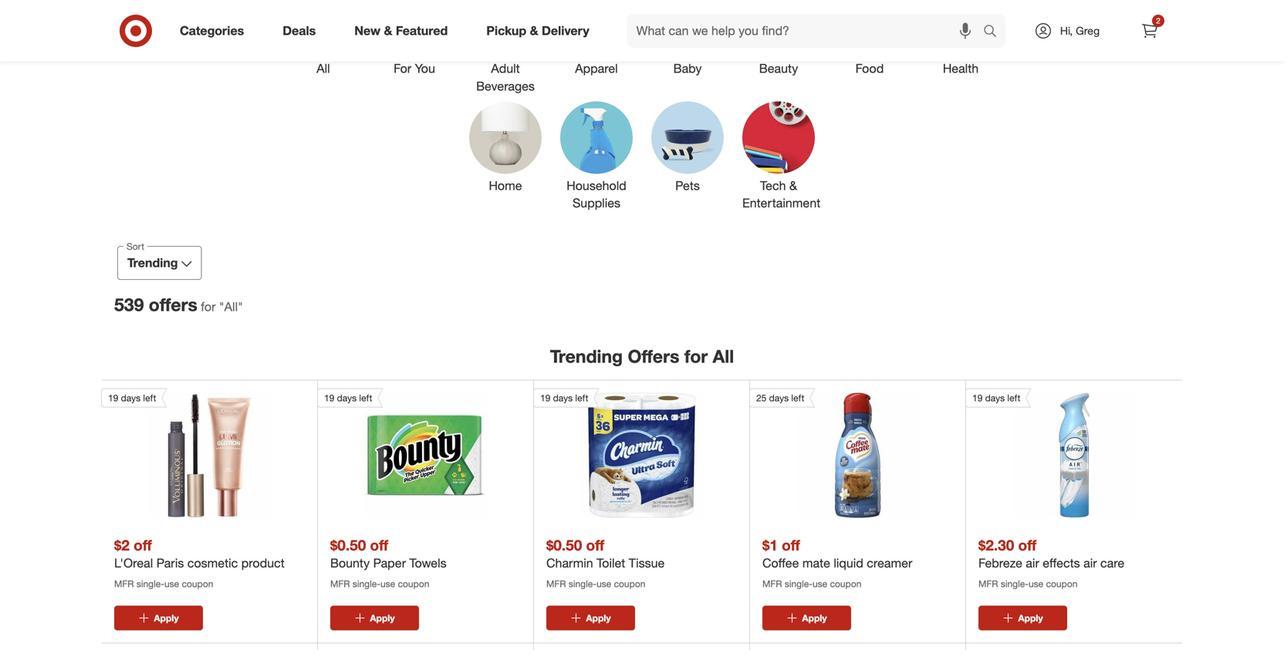 Task type: locate. For each thing, give the bounding box(es) containing it.
3 use from the left
[[596, 578, 611, 590]]

1 off from the left
[[134, 537, 152, 554]]

19 for febreze air effects air care
[[972, 392, 983, 404]]

apply down paris
[[154, 613, 179, 624]]

0 horizontal spatial all
[[224, 299, 238, 314]]

single-
[[136, 578, 164, 590], [353, 578, 380, 590], [569, 578, 596, 590], [785, 578, 813, 590], [1001, 578, 1029, 590]]

household
[[567, 178, 626, 193]]

for right offers
[[684, 346, 708, 367]]

0 vertical spatial for
[[201, 299, 216, 314]]

cosmetic
[[187, 556, 238, 571]]

air
[[1026, 556, 1039, 571], [1083, 556, 1097, 571]]

food button
[[833, 0, 906, 95]]

coupon inside $2 off l'oreal paris cosmetic product mfr single-use coupon
[[182, 578, 213, 590]]

apply down $2.30 off febreze air effects air care mfr single-use coupon
[[1018, 613, 1043, 624]]

use down the paper on the bottom left of page
[[380, 578, 395, 590]]

5 single- from the left
[[1001, 578, 1029, 590]]

1 " from the left
[[219, 299, 224, 314]]

air left 'effects'
[[1026, 556, 1039, 571]]

apply button
[[114, 606, 203, 631], [330, 606, 419, 631], [546, 606, 635, 631], [762, 606, 851, 631], [978, 606, 1067, 631]]

use
[[164, 578, 179, 590], [380, 578, 395, 590], [596, 578, 611, 590], [813, 578, 827, 590], [1029, 578, 1043, 590]]

days
[[121, 392, 141, 404], [337, 392, 357, 404], [553, 392, 573, 404], [769, 392, 789, 404], [985, 392, 1005, 404]]

new & featured
[[354, 23, 448, 38]]

mfr inside $2 off l'oreal paris cosmetic product mfr single-use coupon
[[114, 578, 134, 590]]

days for bounty paper towels
[[337, 392, 357, 404]]

single- down l'oreal
[[136, 578, 164, 590]]

creamer
[[867, 556, 912, 571]]

off up the toilet
[[586, 537, 604, 554]]

$0.50 for bounty paper towels
[[330, 537, 366, 554]]

&
[[384, 23, 392, 38], [530, 23, 538, 38], [789, 178, 797, 193]]

off
[[134, 537, 152, 554], [370, 537, 388, 554], [586, 537, 604, 554], [782, 537, 800, 554], [1018, 537, 1036, 554]]

apply button down "mate"
[[762, 606, 851, 631]]

1 use from the left
[[164, 578, 179, 590]]

2 19 from the left
[[324, 392, 334, 404]]

2 19 days left from the left
[[324, 392, 372, 404]]

3 coupon from the left
[[614, 578, 645, 590]]

1 horizontal spatial all
[[317, 61, 330, 76]]

days for febreze air effects air care
[[985, 392, 1005, 404]]

"
[[219, 299, 224, 314], [238, 299, 243, 314]]

25 days left
[[756, 392, 804, 404]]

4 single- from the left
[[785, 578, 813, 590]]

4 off from the left
[[782, 537, 800, 554]]

new
[[354, 23, 380, 38]]

0 horizontal spatial "
[[219, 299, 224, 314]]

coffee
[[762, 556, 799, 571]]

days for coffee mate liquid creamer
[[769, 392, 789, 404]]

use down "mate"
[[813, 578, 827, 590]]

days inside button
[[769, 392, 789, 404]]

5 off from the left
[[1018, 537, 1036, 554]]

1 $0.50 from the left
[[330, 537, 366, 554]]

19 days left
[[108, 392, 156, 404], [324, 392, 372, 404], [540, 392, 588, 404], [972, 392, 1020, 404]]

coupon
[[182, 578, 213, 590], [398, 578, 429, 590], [614, 578, 645, 590], [830, 578, 861, 590], [1046, 578, 1078, 590]]

left for coffee
[[791, 392, 804, 404]]

5 coupon from the left
[[1046, 578, 1078, 590]]

apply button for air
[[978, 606, 1067, 631]]

1 horizontal spatial air
[[1083, 556, 1097, 571]]

food
[[855, 61, 884, 76]]

apply for mate
[[802, 613, 827, 624]]

days for charmin toilet tissue
[[553, 392, 573, 404]]

2 " from the left
[[238, 299, 243, 314]]

3 19 days left from the left
[[540, 392, 588, 404]]

1 horizontal spatial "
[[238, 299, 243, 314]]

5 apply from the left
[[1018, 613, 1043, 624]]

4 coupon from the left
[[830, 578, 861, 590]]

coupon inside $1 off coffee mate liquid creamer mfr single-use coupon
[[830, 578, 861, 590]]

4 19 days left button from the left
[[965, 389, 1137, 518]]

3 mfr from the left
[[546, 578, 566, 590]]

1 mfr from the left
[[114, 578, 134, 590]]

4 19 days left from the left
[[972, 392, 1020, 404]]

air left care
[[1083, 556, 1097, 571]]

19 for l'oreal paris cosmetic product
[[108, 392, 118, 404]]

apply down "mate"
[[802, 613, 827, 624]]

mfr inside $0.50 off bounty paper towels mfr single-use coupon
[[330, 578, 350, 590]]

coupon down liquid
[[830, 578, 861, 590]]

off up the paper on the bottom left of page
[[370, 537, 388, 554]]

0 vertical spatial trending
[[127, 255, 178, 270]]

trending
[[127, 255, 178, 270], [550, 346, 623, 367]]

single- down the charmin
[[569, 578, 596, 590]]

0 horizontal spatial for
[[201, 299, 216, 314]]

apply button down the $0.50 off charmin toilet tissue mfr single-use coupon
[[546, 606, 635, 631]]

coupon down 'effects'
[[1046, 578, 1078, 590]]

product
[[241, 556, 285, 571]]

bounty
[[330, 556, 370, 571]]

apply button down $0.50 off bounty paper towels mfr single-use coupon
[[330, 606, 419, 631]]

0 horizontal spatial $0.50
[[330, 537, 366, 554]]

off inside the $0.50 off charmin toilet tissue mfr single-use coupon
[[586, 537, 604, 554]]

1 horizontal spatial &
[[530, 23, 538, 38]]

2 mfr from the left
[[330, 578, 350, 590]]

trending offers for all
[[550, 346, 734, 367]]

1 horizontal spatial trending
[[550, 346, 623, 367]]

5 use from the left
[[1029, 578, 1043, 590]]

3 days from the left
[[553, 392, 573, 404]]

single- inside $1 off coffee mate liquid creamer mfr single-use coupon
[[785, 578, 813, 590]]

all right s
[[224, 299, 238, 314]]

use down paris
[[164, 578, 179, 590]]

1 apply button from the left
[[114, 606, 203, 631]]

1 vertical spatial for
[[684, 346, 708, 367]]

entertainment
[[742, 196, 820, 211]]

2 days from the left
[[337, 392, 357, 404]]

4 19 from the left
[[972, 392, 983, 404]]

4 use from the left
[[813, 578, 827, 590]]

1 vertical spatial trending
[[550, 346, 623, 367]]

mfr down l'oreal
[[114, 578, 134, 590]]

19 days left button for toilet
[[533, 389, 704, 518]]

2 single- from the left
[[353, 578, 380, 590]]

2 left from the left
[[359, 392, 372, 404]]

539 offer s for " all "
[[114, 294, 243, 316]]

mfr down bounty
[[330, 578, 350, 590]]

apply for toilet
[[586, 613, 611, 624]]

5 days from the left
[[985, 392, 1005, 404]]

& right tech
[[789, 178, 797, 193]]

off up coffee
[[782, 537, 800, 554]]

all
[[317, 61, 330, 76], [224, 299, 238, 314], [713, 346, 734, 367]]

4 days from the left
[[769, 392, 789, 404]]

1 apply from the left
[[154, 613, 179, 624]]

baby
[[673, 61, 702, 76]]

4 mfr from the left
[[762, 578, 782, 590]]

5 mfr from the left
[[978, 578, 998, 590]]

& right new
[[384, 23, 392, 38]]

all down deals link
[[317, 61, 330, 76]]

3 left from the left
[[575, 392, 588, 404]]

1 19 days left from the left
[[108, 392, 156, 404]]

apply down the paper on the bottom left of page
[[370, 613, 395, 624]]

25
[[756, 392, 767, 404]]

& for pickup
[[530, 23, 538, 38]]

deals link
[[269, 14, 335, 48]]

1 air from the left
[[1026, 556, 1039, 571]]

3 19 from the left
[[540, 392, 550, 404]]

& inside tech & entertainment
[[789, 178, 797, 193]]

apply button down paris
[[114, 606, 203, 631]]

19 days left button for paper
[[317, 389, 488, 518]]

$0.50
[[330, 537, 366, 554], [546, 537, 582, 554]]

off inside $1 off coffee mate liquid creamer mfr single-use coupon
[[782, 537, 800, 554]]

1 left from the left
[[143, 392, 156, 404]]

$0.50 up the charmin
[[546, 537, 582, 554]]

& right pickup
[[530, 23, 538, 38]]

featured
[[396, 23, 448, 38]]

home
[[489, 178, 522, 193]]

3 apply button from the left
[[546, 606, 635, 631]]

2 off from the left
[[370, 537, 388, 554]]

1 horizontal spatial $0.50
[[546, 537, 582, 554]]

$0.50 inside $0.50 off bounty paper towels mfr single-use coupon
[[330, 537, 366, 554]]

coupon down cosmetic
[[182, 578, 213, 590]]

0 vertical spatial all
[[317, 61, 330, 76]]

all right offers
[[713, 346, 734, 367]]

2 horizontal spatial &
[[789, 178, 797, 193]]

2 apply from the left
[[370, 613, 395, 624]]

19
[[108, 392, 118, 404], [324, 392, 334, 404], [540, 392, 550, 404], [972, 392, 983, 404]]

greg
[[1076, 24, 1100, 37]]

mfr down the charmin
[[546, 578, 566, 590]]

4 apply from the left
[[802, 613, 827, 624]]

& inside pickup & delivery link
[[530, 23, 538, 38]]

adult
[[491, 61, 520, 76]]

2 air from the left
[[1083, 556, 1097, 571]]

trending up offer
[[127, 255, 178, 270]]

for right s
[[201, 299, 216, 314]]

3 apply from the left
[[586, 613, 611, 624]]

towels
[[409, 556, 446, 571]]

off for l'oreal
[[134, 537, 152, 554]]

2 horizontal spatial all
[[713, 346, 734, 367]]

tech & entertainment
[[742, 178, 820, 211]]

2 19 days left button from the left
[[317, 389, 488, 518]]

539
[[114, 294, 144, 316]]

trending for trending
[[127, 255, 178, 270]]

apparel
[[575, 61, 618, 76]]

coupon down tissue
[[614, 578, 645, 590]]

use down 'effects'
[[1029, 578, 1043, 590]]

4 apply button from the left
[[762, 606, 851, 631]]

mfr down febreze
[[978, 578, 998, 590]]

1 horizontal spatial for
[[684, 346, 708, 367]]

2 vertical spatial all
[[713, 346, 734, 367]]

coupon inside the $0.50 off charmin toilet tissue mfr single-use coupon
[[614, 578, 645, 590]]

2 apply button from the left
[[330, 606, 419, 631]]

5 apply button from the left
[[978, 606, 1067, 631]]

left for bounty
[[359, 392, 372, 404]]

1 single- from the left
[[136, 578, 164, 590]]

apply button for mate
[[762, 606, 851, 631]]

deals
[[283, 23, 316, 38]]

apply
[[154, 613, 179, 624], [370, 613, 395, 624], [586, 613, 611, 624], [802, 613, 827, 624], [1018, 613, 1043, 624]]

off right the $2.30
[[1018, 537, 1036, 554]]

$0.50 inside the $0.50 off charmin toilet tissue mfr single-use coupon
[[546, 537, 582, 554]]

4 left from the left
[[791, 392, 804, 404]]

apply for air
[[1018, 613, 1043, 624]]

off inside $2.30 off febreze air effects air care mfr single-use coupon
[[1018, 537, 1036, 554]]

baby button
[[651, 0, 724, 95]]

mfr inside $2.30 off febreze air effects air care mfr single-use coupon
[[978, 578, 998, 590]]

left for l'oreal
[[143, 392, 156, 404]]

febreze
[[978, 556, 1022, 571]]

3 single- from the left
[[569, 578, 596, 590]]

$0.50 up bounty
[[330, 537, 366, 554]]

for
[[394, 61, 411, 76]]

25 days left button
[[749, 389, 920, 518]]

2 coupon from the left
[[398, 578, 429, 590]]

single- down bounty
[[353, 578, 380, 590]]

apply for paris
[[154, 613, 179, 624]]

trending inside dropdown button
[[127, 255, 178, 270]]

3 off from the left
[[586, 537, 604, 554]]

1 vertical spatial all
[[224, 299, 238, 314]]

use down the toilet
[[596, 578, 611, 590]]

3 19 days left button from the left
[[533, 389, 704, 518]]

single- down febreze
[[1001, 578, 1029, 590]]

apply down the $0.50 off charmin toilet tissue mfr single-use coupon
[[586, 613, 611, 624]]

& for tech
[[789, 178, 797, 193]]

you
[[415, 61, 435, 76]]

& inside new & featured 'link'
[[384, 23, 392, 38]]

5 left from the left
[[1007, 392, 1020, 404]]

left inside button
[[791, 392, 804, 404]]

trending left offers
[[550, 346, 623, 367]]

days for l'oreal paris cosmetic product
[[121, 392, 141, 404]]

offers
[[628, 346, 679, 367]]

off inside $0.50 off bounty paper towels mfr single-use coupon
[[370, 537, 388, 554]]

0 horizontal spatial trending
[[127, 255, 178, 270]]

0 horizontal spatial &
[[384, 23, 392, 38]]

mfr down coffee
[[762, 578, 782, 590]]

1 days from the left
[[121, 392, 141, 404]]

What can we help you find? suggestions appear below search field
[[627, 14, 987, 48]]

19 days left button
[[101, 389, 272, 518], [317, 389, 488, 518], [533, 389, 704, 518], [965, 389, 1137, 518]]

coupon down 'towels' in the left bottom of the page
[[398, 578, 429, 590]]

single- inside $0.50 off bounty paper towels mfr single-use coupon
[[353, 578, 380, 590]]

off inside $2 off l'oreal paris cosmetic product mfr single-use coupon
[[134, 537, 152, 554]]

l'oreal
[[114, 556, 153, 571]]

left
[[143, 392, 156, 404], [359, 392, 372, 404], [575, 392, 588, 404], [791, 392, 804, 404], [1007, 392, 1020, 404]]

mfr inside the $0.50 off charmin toilet tissue mfr single-use coupon
[[546, 578, 566, 590]]

2 $0.50 from the left
[[546, 537, 582, 554]]

0 horizontal spatial air
[[1026, 556, 1039, 571]]

apply button down febreze
[[978, 606, 1067, 631]]

mfr
[[114, 578, 134, 590], [330, 578, 350, 590], [546, 578, 566, 590], [762, 578, 782, 590], [978, 578, 998, 590]]

for
[[201, 299, 216, 314], [684, 346, 708, 367]]

1 19 days left button from the left
[[101, 389, 272, 518]]

home button
[[469, 101, 542, 212]]

off up l'oreal
[[134, 537, 152, 554]]

2 use from the left
[[380, 578, 395, 590]]

1 19 from the left
[[108, 392, 118, 404]]

1 coupon from the left
[[182, 578, 213, 590]]

single- down "mate"
[[785, 578, 813, 590]]



Task type: vqa. For each thing, say whether or not it's contained in the screenshot.
Hi, Bob
no



Task type: describe. For each thing, give the bounding box(es) containing it.
left for charmin
[[575, 392, 588, 404]]

19 days left for febreze
[[972, 392, 1020, 404]]

use inside the $0.50 off charmin toilet tissue mfr single-use coupon
[[596, 578, 611, 590]]

19 for bounty paper towels
[[324, 392, 334, 404]]

use inside $1 off coffee mate liquid creamer mfr single-use coupon
[[813, 578, 827, 590]]

single- inside $2.30 off febreze air effects air care mfr single-use coupon
[[1001, 578, 1029, 590]]

tech
[[760, 178, 786, 193]]

apply button for toilet
[[546, 606, 635, 631]]

use inside $2.30 off febreze air effects air care mfr single-use coupon
[[1029, 578, 1043, 590]]

beauty
[[759, 61, 798, 76]]

categories link
[[167, 14, 263, 48]]

for inside 539 offer s for " all "
[[201, 299, 216, 314]]

liquid
[[834, 556, 863, 571]]

$2 off l'oreal paris cosmetic product mfr single-use coupon
[[114, 537, 285, 590]]

apply button for paris
[[114, 606, 203, 631]]

adult beverages
[[476, 61, 535, 94]]

tech & entertainment button
[[742, 101, 820, 212]]

$0.50 off bounty paper towels mfr single-use coupon
[[330, 537, 446, 590]]

pets button
[[651, 101, 724, 212]]

trending for trending offers for all
[[550, 346, 623, 367]]

19 days left for bounty
[[324, 392, 372, 404]]

household supplies button
[[560, 101, 633, 212]]

categories
[[180, 23, 244, 38]]

off for bounty
[[370, 537, 388, 554]]

tissue
[[629, 556, 665, 571]]

pets
[[675, 178, 700, 193]]

2 link
[[1133, 14, 1167, 48]]

paper
[[373, 556, 406, 571]]

2
[[1156, 16, 1160, 25]]

adult beverages button
[[469, 0, 542, 95]]

search button
[[976, 14, 1013, 51]]

health button
[[924, 0, 997, 95]]

care
[[1100, 556, 1124, 571]]

all button
[[287, 0, 360, 95]]

supplies
[[573, 196, 620, 211]]

charmin
[[546, 556, 593, 571]]

19 days left for charmin
[[540, 392, 588, 404]]

19 days left button for air
[[965, 389, 1137, 518]]

left for febreze
[[1007, 392, 1020, 404]]

$0.50 off charmin toilet tissue mfr single-use coupon
[[546, 537, 665, 590]]

trending button
[[117, 246, 202, 280]]

off for febreze
[[1018, 537, 1036, 554]]

offer
[[149, 294, 188, 316]]

delivery
[[542, 23, 589, 38]]

hi,
[[1060, 24, 1073, 37]]

$1 off coffee mate liquid creamer mfr single-use coupon
[[762, 537, 912, 590]]

for you
[[394, 61, 435, 76]]

mate
[[802, 556, 830, 571]]

use inside $2 off l'oreal paris cosmetic product mfr single-use coupon
[[164, 578, 179, 590]]

pickup & delivery link
[[473, 14, 609, 48]]

19 for charmin toilet tissue
[[540, 392, 550, 404]]

health
[[943, 61, 979, 76]]

all inside 539 offer s for " all "
[[224, 299, 238, 314]]

off for coffee
[[782, 537, 800, 554]]

for you button
[[378, 0, 451, 95]]

mfr inside $1 off coffee mate liquid creamer mfr single-use coupon
[[762, 578, 782, 590]]

effects
[[1043, 556, 1080, 571]]

all inside button
[[317, 61, 330, 76]]

& for new
[[384, 23, 392, 38]]

apply button for paper
[[330, 606, 419, 631]]

s
[[188, 294, 197, 316]]

use inside $0.50 off bounty paper towels mfr single-use coupon
[[380, 578, 395, 590]]

hi, greg
[[1060, 24, 1100, 37]]

$2
[[114, 537, 130, 554]]

new & featured link
[[341, 14, 467, 48]]

19 days left for l'oreal
[[108, 392, 156, 404]]

$1
[[762, 537, 778, 554]]

pickup & delivery
[[486, 23, 589, 38]]

paris
[[156, 556, 184, 571]]

apparel button
[[560, 0, 633, 95]]

pickup
[[486, 23, 526, 38]]

toilet
[[597, 556, 625, 571]]

household supplies
[[567, 178, 626, 211]]

beverages
[[476, 79, 535, 94]]

off for charmin
[[586, 537, 604, 554]]

$2.30
[[978, 537, 1014, 554]]

beauty button
[[742, 0, 815, 95]]

$2.30 off febreze air effects air care mfr single-use coupon
[[978, 537, 1124, 590]]

$0.50 for charmin toilet tissue
[[546, 537, 582, 554]]

single- inside the $0.50 off charmin toilet tissue mfr single-use coupon
[[569, 578, 596, 590]]

apply for paper
[[370, 613, 395, 624]]

coupon inside $0.50 off bounty paper towels mfr single-use coupon
[[398, 578, 429, 590]]

19 days left button for paris
[[101, 389, 272, 518]]

coupon inside $2.30 off febreze air effects air care mfr single-use coupon
[[1046, 578, 1078, 590]]

search
[[976, 25, 1013, 40]]

single- inside $2 off l'oreal paris cosmetic product mfr single-use coupon
[[136, 578, 164, 590]]



